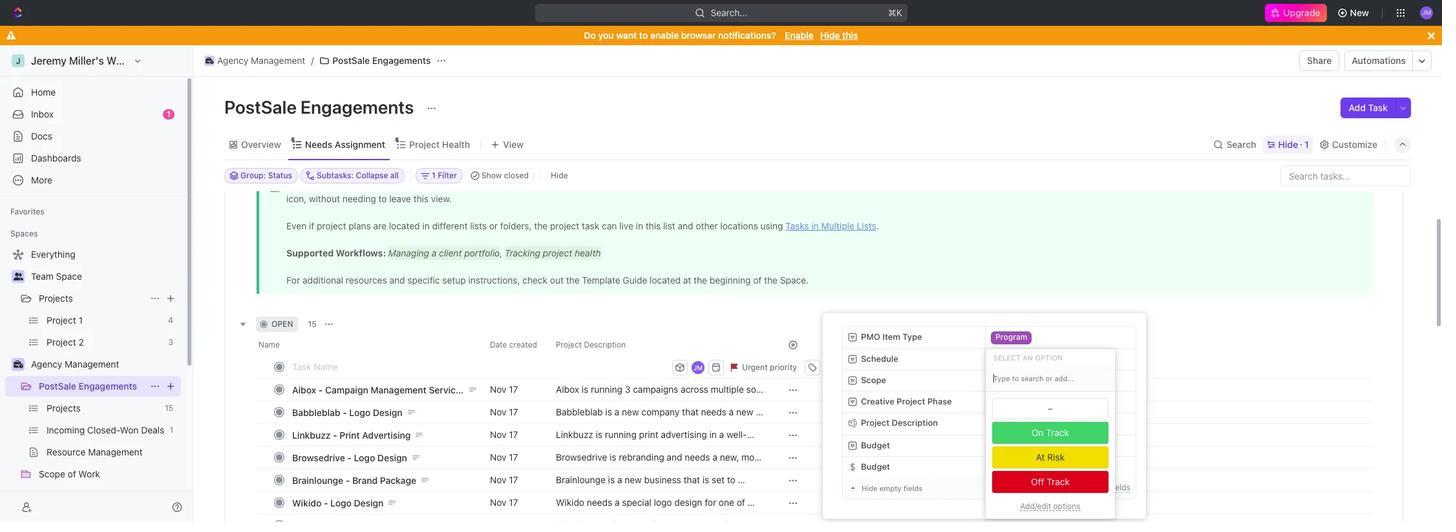 Task type: locate. For each thing, give the bounding box(es) containing it.
1 vertical spatial agency management
[[31, 359, 119, 370]]

2 vertical spatial design
[[354, 497, 384, 508]]

1 horizontal spatial –
[[997, 440, 1002, 451]]

needs inside linkbuzz is running print advertising in a well- known magazine and needs content creation.
[[646, 441, 672, 452]]

empty
[[880, 484, 901, 493]]

team space
[[31, 271, 82, 282]]

wikido inside wikido needs a special logo design for one of their sub-brands.
[[556, 497, 584, 508]]

business time image
[[13, 361, 23, 368]]

– inside button
[[992, 419, 997, 429]]

management inside tree
[[65, 359, 119, 370]]

is down running
[[610, 452, 616, 463]]

projects link
[[39, 288, 145, 309]]

/
[[311, 55, 314, 66]]

logo down the brainlounge - brand package
[[330, 497, 352, 508]]

browsedrive up logo.
[[556, 452, 607, 463]]

1 vertical spatial postsale engagements
[[224, 96, 418, 118]]

design inside 'link'
[[354, 497, 384, 508]]

agency management inside tree
[[31, 359, 119, 370]]

- right aibox
[[319, 384, 323, 395]]

0 vertical spatial engagements
[[372, 55, 431, 66]]

linkbuzz - print advertising
[[292, 430, 411, 441]]

0 horizontal spatial agency management link
[[31, 354, 178, 375]]

1 horizontal spatial postsale
[[224, 96, 297, 118]]

a up brands.
[[615, 497, 620, 508]]

0 horizontal spatial agency
[[31, 359, 62, 370]]

wikido up their
[[556, 497, 584, 508]]

browsedrive inside "browsedrive is rebranding and needs a new, mod ern logo."
[[556, 452, 607, 463]]

wikido - logo design
[[292, 497, 384, 508]]

home
[[31, 87, 56, 98]]

2 vertical spatial logo
[[330, 497, 352, 508]]

2 vertical spatial engagements
[[79, 381, 137, 392]]

0 horizontal spatial a
[[615, 497, 620, 508]]

and inside linkbuzz is running print advertising in a well- known magazine and needs content creation.
[[628, 441, 644, 452]]

want
[[616, 30, 637, 41]]

task
[[1368, 102, 1388, 113]]

- for wikido
[[324, 497, 328, 508]]

a inside "browsedrive is rebranding and needs a new, mod ern logo."
[[713, 452, 717, 463]]

0 horizontal spatial 1
[[167, 109, 171, 119]]

0 vertical spatial management
[[251, 55, 305, 66]]

print
[[639, 429, 658, 440]]

design
[[373, 407, 402, 418], [377, 452, 407, 463], [354, 497, 384, 508]]

a left new,
[[713, 452, 717, 463]]

track for on track
[[1046, 427, 1069, 438]]

wikido - logo design link
[[289, 494, 480, 512]]

2 vertical spatial a
[[615, 497, 620, 508]]

is up magazine
[[596, 429, 603, 440]]

1 vertical spatial postsale
[[224, 96, 297, 118]]

- down campaign
[[343, 407, 347, 418]]

docs
[[31, 131, 52, 142]]

is for rebranding
[[610, 452, 616, 463]]

engagements
[[372, 55, 431, 66], [301, 96, 414, 118], [79, 381, 137, 392]]

0 horizontal spatial management
[[65, 359, 119, 370]]

and down print
[[628, 441, 644, 452]]

2 vertical spatial postsale engagements
[[39, 381, 137, 392]]

new,
[[720, 452, 739, 463]]

1 vertical spatial management
[[65, 359, 119, 370]]

1 vertical spatial a
[[713, 452, 717, 463]]

1 horizontal spatial and
[[667, 452, 682, 463]]

2 horizontal spatial –
[[1048, 403, 1053, 414]]

brainlounge - brand package link
[[289, 471, 480, 490]]

and down advertising
[[667, 452, 682, 463]]

off
[[1031, 476, 1044, 487]]

- left brand
[[346, 475, 350, 486]]

linkbuzz inside linkbuzz is running print advertising in a well- known magazine and needs content creation.
[[556, 429, 593, 440]]

postsale
[[332, 55, 370, 66], [224, 96, 297, 118], [39, 381, 76, 392]]

1 horizontal spatial linkbuzz
[[556, 429, 593, 440]]

their
[[556, 509, 575, 520]]

0 horizontal spatial browsedrive
[[292, 452, 345, 463]]

1 horizontal spatial wikido
[[556, 497, 584, 508]]

on track
[[1032, 427, 1069, 438]]

1 vertical spatial agency
[[31, 359, 62, 370]]

0 vertical spatial postsale engagements link
[[316, 53, 434, 69]]

wikido for wikido - logo design
[[292, 497, 321, 508]]

2 vertical spatial postsale
[[39, 381, 76, 392]]

postsale engagements inside tree
[[39, 381, 137, 392]]

0 horizontal spatial –
[[992, 419, 997, 429]]

logo inside 'link'
[[330, 497, 352, 508]]

0 vertical spatial a
[[719, 429, 724, 440]]

0 vertical spatial is
[[596, 429, 603, 440]]

0 vertical spatial value not set element
[[992, 398, 1109, 420]]

- for brainlounge
[[346, 475, 350, 486]]

browsedrive for browsedrive - logo design
[[292, 452, 345, 463]]

1 horizontal spatial fields
[[1111, 483, 1131, 493]]

0 horizontal spatial needs
[[587, 497, 612, 508]]

linkbuzz down babbleblab
[[292, 430, 331, 441]]

inbox
[[31, 109, 54, 120]]

0 horizontal spatial add
[[1068, 483, 1083, 493]]

mod
[[741, 452, 764, 463]]

select an option
[[994, 353, 1063, 362]]

add left the task
[[1349, 102, 1366, 113]]

is
[[596, 429, 603, 440], [610, 452, 616, 463]]

postsale inside tree
[[39, 381, 76, 392]]

0 vertical spatial agency management
[[217, 55, 305, 66]]

1 vertical spatial design
[[377, 452, 407, 463]]

0 vertical spatial track
[[1046, 427, 1069, 438]]

agency management right business time image
[[31, 359, 119, 370]]

management
[[251, 55, 305, 66], [65, 359, 119, 370], [371, 384, 427, 395]]

brainlounge
[[292, 475, 343, 486]]

1 vertical spatial 1
[[1305, 139, 1309, 150]]

- down brainlounge
[[324, 497, 328, 508]]

agency management left /
[[217, 55, 305, 66]]

value not set element up on track
[[992, 398, 1109, 420]]

1 horizontal spatial 1
[[1305, 139, 1309, 150]]

browser
[[681, 30, 716, 41]]

project health
[[409, 139, 470, 150]]

add/edit
[[1020, 501, 1051, 511]]

needs inside wikido needs a special logo design for one of their sub-brands.
[[587, 497, 612, 508]]

1 vertical spatial track
[[1047, 476, 1070, 487]]

linkbuzz is running print advertising in a well- known magazine and needs content creation. button
[[548, 423, 772, 452]]

space
[[56, 271, 82, 282]]

0 vertical spatial logo
[[349, 407, 370, 418]]

1 horizontal spatial agency management
[[217, 55, 305, 66]]

needs down advertising
[[685, 452, 710, 463]]

2 horizontal spatial needs
[[685, 452, 710, 463]]

needs down print
[[646, 441, 672, 452]]

0 vertical spatial agency management link
[[201, 53, 309, 69]]

0 horizontal spatial linkbuzz
[[292, 430, 331, 441]]

logo for wikido
[[330, 497, 352, 508]]

automations
[[1352, 55, 1406, 66]]

select
[[994, 353, 1021, 362]]

aibox - campaign management services link
[[289, 380, 480, 399]]

browsedrive
[[556, 452, 607, 463], [292, 452, 345, 463]]

1 horizontal spatial agency management link
[[201, 53, 309, 69]]

1 vertical spatial –
[[992, 419, 997, 429]]

tree
[[5, 244, 181, 522]]

well-
[[727, 429, 747, 440]]

1 vertical spatial add
[[1068, 483, 1083, 493]]

- left print
[[333, 430, 337, 441]]

projects
[[39, 293, 73, 304]]

0 horizontal spatial is
[[596, 429, 603, 440]]

1 horizontal spatial postsale engagements link
[[316, 53, 434, 69]]

is inside linkbuzz is running print advertising in a well- known magazine and needs content creation.
[[596, 429, 603, 440]]

logo for browsedrive
[[354, 452, 375, 463]]

0 vertical spatial –
[[1048, 403, 1053, 414]]

- inside 'link'
[[324, 497, 328, 508]]

logo up brand
[[354, 452, 375, 463]]

fields right 'edit' on the right bottom of the page
[[1111, 483, 1131, 493]]

0 vertical spatial 1
[[167, 109, 171, 119]]

customize button
[[1315, 135, 1381, 154]]

edit
[[1094, 483, 1108, 493]]

track right off
[[1047, 476, 1070, 487]]

is inside "browsedrive is rebranding and needs a new, mod ern logo."
[[610, 452, 616, 463]]

value not set element
[[992, 398, 1109, 420], [991, 440, 1009, 452]]

hide
[[820, 30, 840, 41], [1278, 139, 1298, 150], [551, 171, 568, 180], [862, 484, 878, 493]]

new button
[[1332, 3, 1377, 23]]

2 vertical spatial –
[[997, 440, 1002, 451]]

design for browsedrive - logo design
[[377, 452, 407, 463]]

4
[[838, 362, 844, 372]]

1 horizontal spatial add
[[1349, 102, 1366, 113]]

wikido inside 'link'
[[292, 497, 321, 508]]

– inside dropdown button
[[997, 440, 1002, 451]]

2 horizontal spatial a
[[719, 429, 724, 440]]

0 vertical spatial add
[[1349, 102, 1366, 113]]

needs up sub-
[[587, 497, 612, 508]]

linkbuzz for linkbuzz is running print advertising in a well- known magazine and needs content creation.
[[556, 429, 593, 440]]

or
[[1085, 483, 1092, 493]]

track
[[1046, 427, 1069, 438], [1047, 476, 1070, 487]]

fields right empty
[[903, 484, 923, 493]]

2 vertical spatial management
[[371, 384, 427, 395]]

0 vertical spatial design
[[373, 407, 402, 418]]

logo.
[[572, 464, 593, 475]]

- down print
[[347, 452, 352, 463]]

0 horizontal spatial postsale
[[39, 381, 76, 392]]

save button
[[895, 360, 934, 375]]

tree containing team space
[[5, 244, 181, 522]]

- for browsedrive
[[347, 452, 352, 463]]

advertising
[[362, 430, 411, 441]]

value not set element left at
[[991, 440, 1009, 452]]

logo for babbleblab
[[349, 407, 370, 418]]

1 horizontal spatial browsedrive
[[556, 452, 607, 463]]

needs
[[305, 139, 332, 150]]

0 vertical spatial postsale
[[332, 55, 370, 66]]

linkbuzz
[[556, 429, 593, 440], [292, 430, 331, 441]]

track right on
[[1046, 427, 1069, 438]]

agency right business time image
[[31, 359, 62, 370]]

browsedrive up brainlounge
[[292, 452, 345, 463]]

- for babbleblab
[[343, 407, 347, 418]]

cancel button
[[856, 360, 892, 375]]

agency right business time icon
[[217, 55, 248, 66]]

1
[[167, 109, 171, 119], [1305, 139, 1309, 150]]

design down brand
[[354, 497, 384, 508]]

0 horizontal spatial and
[[628, 441, 644, 452]]

0 vertical spatial agency
[[217, 55, 248, 66]]

linkbuzz up known
[[556, 429, 593, 440]]

logo
[[349, 407, 370, 418], [354, 452, 375, 463], [330, 497, 352, 508]]

0 horizontal spatial agency management
[[31, 359, 119, 370]]

logo up linkbuzz - print advertising on the left
[[349, 407, 370, 418]]

1 vertical spatial logo
[[354, 452, 375, 463]]

browsedrive - logo design link
[[289, 448, 480, 467]]

babbleblab
[[292, 407, 340, 418]]

design up advertising at the bottom of the page
[[373, 407, 402, 418]]

advertising
[[661, 429, 707, 440]]

browsedrive for browsedrive is rebranding and needs a new, mod ern logo.
[[556, 452, 607, 463]]

creation.
[[708, 441, 745, 452]]

0 vertical spatial postsale engagements
[[332, 55, 431, 66]]

0 horizontal spatial wikido
[[292, 497, 321, 508]]

agency
[[217, 55, 248, 66], [31, 359, 62, 370]]

hide inside button
[[551, 171, 568, 180]]

design down advertising at the bottom of the page
[[377, 452, 407, 463]]

engagements inside tree
[[79, 381, 137, 392]]

a right in
[[719, 429, 724, 440]]

1 horizontal spatial needs
[[646, 441, 672, 452]]

1 horizontal spatial a
[[713, 452, 717, 463]]

2 horizontal spatial management
[[371, 384, 427, 395]]

wikido down brainlounge
[[292, 497, 321, 508]]

content
[[674, 441, 706, 452]]

docs link
[[5, 126, 181, 147]]

add right +
[[1068, 483, 1083, 493]]

hide for hide 1
[[1278, 139, 1298, 150]]

1 vertical spatial value not set element
[[991, 440, 1009, 452]]

0 horizontal spatial postsale engagements link
[[39, 376, 145, 397]]

1 horizontal spatial is
[[610, 452, 616, 463]]

enable
[[785, 30, 814, 41]]

1 vertical spatial is
[[610, 452, 616, 463]]

babbleblab - logo design
[[292, 407, 402, 418]]

add task button
[[1341, 98, 1396, 118]]

dashboards link
[[5, 148, 181, 169]]

fields
[[1111, 483, 1131, 493], [903, 484, 923, 493]]

– button
[[986, 440, 1014, 452]]

home link
[[5, 82, 181, 103]]

option
[[1035, 353, 1063, 362]]

1 horizontal spatial agency
[[217, 55, 248, 66]]

hide inside custom fields element
[[862, 484, 878, 493]]



Task type: describe. For each thing, give the bounding box(es) containing it.
overview
[[241, 139, 281, 150]]

value not set element inside custom fields element
[[991, 440, 1009, 452]]

linkbuzz is running print advertising in a well- known magazine and needs content creation.
[[556, 429, 747, 452]]

wikido for wikido needs a special logo design for one of their sub-brands.
[[556, 497, 584, 508]]

this
[[842, 30, 858, 41]]

design for wikido - logo design
[[354, 497, 384, 508]]

ern
[[556, 464, 570, 475]]

dashboards
[[31, 153, 81, 164]]

business time image
[[205, 58, 213, 64]]

1 vertical spatial engagements
[[301, 96, 414, 118]]

design
[[674, 497, 702, 508]]

Set value for Budget Custom Field text field
[[986, 457, 1136, 478]]

sidebar navigation
[[0, 45, 193, 522]]

aibox
[[292, 384, 316, 395]]

cancel
[[862, 362, 887, 372]]

15
[[308, 319, 317, 329]]

on
[[1032, 427, 1044, 438]]

at
[[1036, 452, 1045, 463]]

known
[[556, 441, 583, 452]]

4 button
[[823, 360, 849, 375]]

team
[[31, 271, 54, 282]]

favorites
[[10, 207, 44, 217]]

add inside custom fields element
[[1068, 483, 1083, 493]]

wikido needs a special logo design for one of their sub-brands. button
[[548, 491, 772, 520]]

sub-
[[577, 509, 597, 520]]

a inside linkbuzz is running print advertising in a well- known magazine and needs content creation.
[[719, 429, 724, 440]]

risk
[[1047, 452, 1065, 463]]

enable
[[650, 30, 679, 41]]

search
[[1227, 139, 1256, 150]]

notifications?
[[718, 30, 776, 41]]

to
[[639, 30, 648, 41]]

- for aibox
[[319, 384, 323, 395]]

- for linkbuzz
[[333, 430, 337, 441]]

tree inside sidebar navigation
[[5, 244, 181, 522]]

browsedrive is rebranding and needs a new, mod ern logo. button
[[548, 446, 772, 475]]

needs assignment
[[305, 139, 385, 150]]

linkbuzz - print advertising link
[[289, 426, 480, 444]]

search button
[[1210, 135, 1260, 154]]

you
[[598, 30, 614, 41]]

hide empty fields
[[862, 484, 923, 493]]

print
[[340, 430, 360, 441]]

assignment
[[335, 139, 385, 150]]

hide for hide empty fields
[[862, 484, 878, 493]]

add/edit options
[[1020, 501, 1081, 511]]

in
[[709, 429, 717, 440]]

a inside wikido needs a special logo design for one of their sub-brands.
[[615, 497, 620, 508]]

team space link
[[31, 266, 178, 287]]

services
[[429, 384, 466, 395]]

Task Name text field
[[292, 356, 670, 377]]

0 horizontal spatial fields
[[903, 484, 923, 493]]

wikido needs a special logo design for one of their sub-brands.
[[556, 497, 748, 520]]

special
[[622, 497, 651, 508]]

add inside button
[[1349, 102, 1366, 113]]

aibox - campaign management services
[[292, 384, 466, 395]]

new
[[1350, 7, 1369, 18]]

brand
[[352, 475, 378, 486]]

off track
[[1031, 476, 1070, 487]]

of
[[737, 497, 745, 508]]

an
[[1023, 353, 1033, 362]]

customize
[[1332, 139, 1377, 150]]

1 vertical spatial agency management link
[[31, 354, 178, 375]]

Search tasks... text field
[[1281, 166, 1410, 186]]

needs inside "browsedrive is rebranding and needs a new, mod ern logo."
[[685, 452, 710, 463]]

custom fields element
[[842, 326, 1136, 500]]

user group image
[[13, 273, 23, 281]]

health
[[442, 139, 470, 150]]

hide for hide
[[551, 171, 568, 180]]

track for off track
[[1047, 476, 1070, 487]]

automations button
[[1345, 51, 1412, 70]]

package
[[380, 475, 416, 486]]

brainlounge - brand package
[[292, 475, 416, 486]]

logo
[[654, 497, 672, 508]]

magazine
[[586, 441, 626, 452]]

babbleblab - logo design link
[[289, 403, 480, 422]]

1 inside sidebar navigation
[[167, 109, 171, 119]]

2 horizontal spatial postsale
[[332, 55, 370, 66]]

agency inside tree
[[31, 359, 62, 370]]

project health link
[[407, 135, 470, 154]]

design for babbleblab - logo design
[[373, 407, 402, 418]]

+
[[1061, 483, 1066, 493]]

and inside "browsedrive is rebranding and needs a new, mod ern logo."
[[667, 452, 682, 463]]

Type to search or add... field
[[986, 366, 1115, 392]]

favorites button
[[5, 204, 50, 220]]

brands.
[[597, 509, 628, 520]]

browsedrive is rebranding and needs a new, mod ern logo.
[[556, 452, 764, 475]]

search...
[[710, 7, 747, 18]]

campaign
[[325, 384, 368, 395]]

share button
[[1299, 50, 1340, 71]]

1 vertical spatial postsale engagements link
[[39, 376, 145, 397]]

overview link
[[239, 135, 281, 154]]

needs assignment link
[[302, 135, 385, 154]]

upgrade link
[[1265, 4, 1327, 22]]

add task
[[1349, 102, 1388, 113]]

is for running
[[596, 429, 603, 440]]

spaces
[[10, 229, 38, 239]]

options
[[1053, 501, 1081, 511]]

– button
[[986, 413, 1136, 435]]

linkbuzz for linkbuzz - print advertising
[[292, 430, 331, 441]]

– for – dropdown button
[[997, 440, 1002, 451]]

at risk
[[1036, 452, 1065, 463]]

rebranding
[[619, 452, 664, 463]]

save
[[900, 362, 918, 372]]

1 horizontal spatial management
[[251, 55, 305, 66]]

open
[[271, 319, 293, 329]]

– for – button
[[992, 419, 997, 429]]

hide 1
[[1278, 139, 1309, 150]]



Task type: vqa. For each thing, say whether or not it's contained in the screenshot.
Overview LINK
yes



